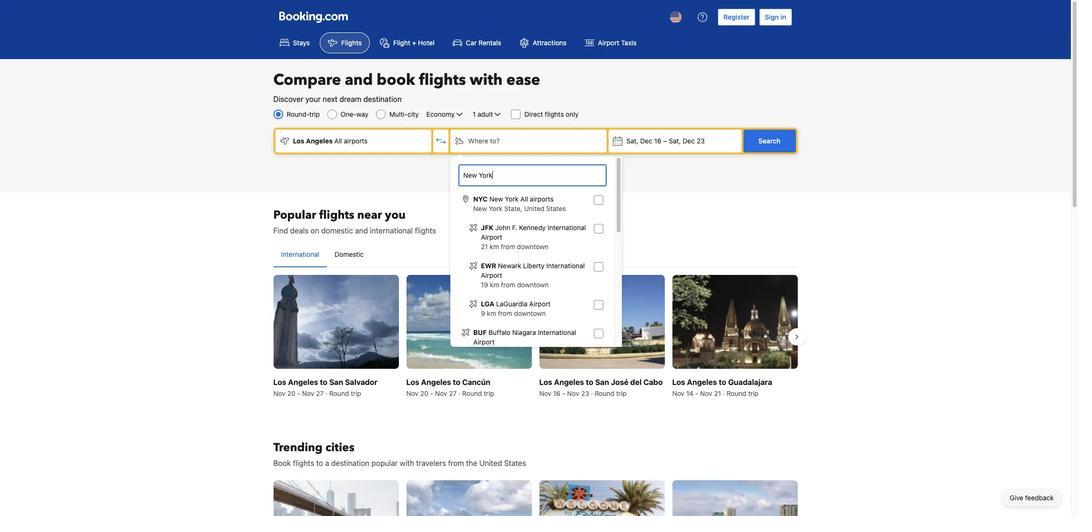 Task type: describe. For each thing, give the bounding box(es) containing it.
0 vertical spatial york
[[505, 195, 519, 203]]

km inside the lga laguardia airport 9 km from downtown
[[487, 309, 496, 318]]

to for 14
[[719, 378, 727, 387]]

trip inside los angeles to cancún nov 20 - nov 27 · round trip
[[484, 390, 494, 398]]

downtown for 19 km from downtown
[[517, 281, 549, 289]]

international inside buffalo niagara international airport
[[538, 329, 577, 337]]

give
[[1010, 494, 1024, 502]]

downtown for 21 km from downtown
[[517, 243, 549, 251]]

to for 20
[[453, 378, 461, 387]]

united inside nyc new york all airports new york state, united states
[[524, 205, 545, 213]]

states inside nyc new york all airports new york state, united states
[[547, 205, 566, 213]]

international inside button
[[281, 250, 320, 258]]

buffalo
[[489, 329, 511, 337]]

1 nov from the left
[[273, 390, 286, 398]]

flights link
[[320, 32, 370, 53]]

john
[[496, 224, 511, 232]]

nyc
[[474, 195, 488, 203]]

from inside the lga laguardia airport 9 km from downtown
[[498, 309, 513, 318]]

9
[[481, 309, 485, 318]]

round inside los angeles to cancún nov 20 - nov 27 · round trip
[[462, 390, 482, 398]]

los for los angeles to san salvador
[[273, 378, 286, 387]]

round-
[[287, 110, 310, 118]]

next
[[323, 95, 338, 103]]

16 inside popup button
[[655, 137, 662, 145]]

round-trip
[[287, 110, 320, 118]]

san for josé
[[596, 378, 609, 387]]

international inside newark liberty international airport
[[547, 262, 585, 270]]

sat, dec 16 – sat, dec 23 button
[[609, 130, 742, 153]]

airport inside buffalo niagara international airport
[[474, 338, 495, 346]]

· inside los angeles to cancún nov 20 - nov 27 · round trip
[[459, 390, 461, 398]]

region containing los angeles to san salvador
[[266, 271, 806, 403]]

states inside trending cities book flights to a destination popular with travelers from the united states
[[504, 459, 526, 468]]

state,
[[505, 205, 523, 213]]

international inside john f. kennedy international airport
[[548, 224, 586, 232]]

angeles for los angeles to san salvador
[[288, 378, 318, 387]]

niagara
[[513, 329, 536, 337]]

liberty
[[523, 262, 545, 270]]

los angeles to cancún nov 20 - nov 27 · round trip
[[407, 378, 494, 398]]

lga laguardia airport 9 km from downtown
[[481, 300, 551, 318]]

23 inside popup button
[[697, 137, 705, 145]]

20 inside los angeles to san salvador nov 20 - nov 27 · round trip
[[287, 390, 296, 398]]

car
[[466, 39, 477, 47]]

angeles for los angeles to guadalajara
[[687, 378, 717, 387]]

hotel
[[418, 39, 435, 47]]

Airport or city text field
[[463, 170, 603, 181]]

near
[[357, 207, 382, 223]]

flights inside trending cities book flights to a destination popular with travelers from the united states
[[293, 459, 314, 468]]

trip inside los angeles to san salvador nov 20 - nov 27 · round trip
[[351, 390, 361, 398]]

- inside los angeles to san josé del cabo nov 16 - nov 23 · round trip
[[563, 390, 566, 398]]

cancún
[[462, 378, 491, 387]]

you
[[385, 207, 406, 223]]

los for los angeles to guadalajara
[[673, 378, 686, 387]]

los angeles to guadalajara nov 14 - nov 21 · round trip
[[673, 378, 773, 398]]

multi-city
[[390, 110, 419, 118]]

los angeles to san salvador image
[[273, 275, 399, 369]]

21 inside los angeles to guadalajara nov 14 - nov 21 · round trip
[[715, 390, 722, 398]]

kennedy
[[519, 224, 546, 232]]

1
[[473, 110, 476, 118]]

21 km from downtown
[[481, 243, 549, 251]]

book
[[273, 459, 291, 468]]

taxis
[[621, 39, 637, 47]]

stays link
[[272, 32, 318, 53]]

· inside los angeles to san salvador nov 20 - nov 27 · round trip
[[326, 390, 328, 398]]

stays
[[293, 39, 310, 47]]

sign in
[[765, 13, 787, 21]]

· inside los angeles to guadalajara nov 14 - nov 21 · round trip
[[723, 390, 725, 398]]

one-
[[341, 110, 357, 118]]

salvador
[[345, 378, 378, 387]]

where to?
[[468, 137, 500, 145]]

los angeles to san josé del cabo nov 16 - nov 23 · round trip
[[540, 378, 663, 398]]

1 sat, from the left
[[627, 137, 639, 145]]

flight
[[393, 39, 411, 47]]

angeles for los angeles
[[306, 137, 333, 145]]

0 horizontal spatial airports
[[344, 137, 368, 145]]

0 vertical spatial new
[[490, 195, 503, 203]]

2 sat, from the left
[[669, 137, 681, 145]]

popular
[[372, 459, 398, 468]]

search
[[759, 137, 781, 145]]

km for 21
[[490, 243, 499, 251]]

register
[[724, 13, 750, 21]]

adult
[[478, 110, 493, 118]]

car rentals link
[[445, 32, 510, 53]]

with inside compare and book flights with ease discover your next dream destination
[[470, 70, 503, 91]]

3 nov from the left
[[407, 390, 419, 398]]

round inside los angeles to san salvador nov 20 - nov 27 · round trip
[[329, 390, 349, 398]]

way
[[357, 110, 369, 118]]

laguardia
[[496, 300, 528, 308]]

multi-
[[390, 110, 408, 118]]

city
[[408, 110, 419, 118]]

lga
[[481, 300, 495, 308]]

direct flights only
[[525, 110, 579, 118]]

flights
[[341, 39, 362, 47]]

attractions link
[[512, 32, 575, 53]]

angeles for los angeles to san josé del cabo
[[554, 378, 584, 387]]

john f. kennedy international airport
[[481, 224, 586, 241]]

los angeles to cancún image
[[407, 275, 532, 369]]

sat, dec 16 – sat, dec 23
[[627, 137, 705, 145]]

sign
[[765, 13, 779, 21]]

destination inside compare and book flights with ease discover your next dream destination
[[364, 95, 402, 103]]

los angeles to guadalajara image
[[673, 275, 798, 369]]

trending
[[273, 440, 323, 456]]

discover
[[273, 95, 304, 103]]

find
[[273, 227, 288, 235]]

domestic
[[335, 250, 364, 258]]

· inside los angeles to san josé del cabo nov 16 - nov 23 · round trip
[[591, 390, 593, 398]]

international button
[[273, 242, 327, 267]]

downtown inside the lga laguardia airport 9 km from downtown
[[514, 309, 546, 318]]

1 dec from the left
[[641, 137, 653, 145]]

27 inside los angeles to cancún nov 20 - nov 27 · round trip
[[449, 390, 457, 398]]

compare and book flights with ease discover your next dream destination
[[273, 70, 541, 103]]

travelers
[[416, 459, 446, 468]]

–
[[664, 137, 667, 145]]

trip inside los angeles to guadalajara nov 14 - nov 21 · round trip
[[749, 390, 759, 398]]

19
[[481, 281, 488, 289]]

airports inside nyc new york all airports new york state, united states
[[530, 195, 554, 203]]

one-way
[[341, 110, 369, 118]]

josé
[[611, 378, 629, 387]]

give feedback button
[[1003, 490, 1062, 507]]

2 dec from the left
[[683, 137, 695, 145]]

- inside los angeles to san salvador nov 20 - nov 27 · round trip
[[297, 390, 300, 398]]

with inside trending cities book flights to a destination popular with travelers from the united states
[[400, 459, 414, 468]]

20 inside los angeles to cancún nov 20 - nov 27 · round trip
[[421, 390, 429, 398]]

sign in link
[[760, 9, 792, 26]]



Task type: vqa. For each thing, say whether or not it's contained in the screenshot.
rooms inside the BUTTON
no



Task type: locate. For each thing, give the bounding box(es) containing it.
trending cities book flights to a destination popular with travelers from the united states
[[273, 440, 526, 468]]

21 right the 14 at the right bottom
[[715, 390, 722, 398]]

with
[[470, 70, 503, 91], [400, 459, 414, 468]]

airport
[[598, 39, 620, 47], [481, 233, 502, 241], [481, 271, 502, 279], [530, 300, 551, 308], [474, 338, 495, 346]]

ease
[[507, 70, 541, 91]]

deals
[[290, 227, 309, 235]]

1 vertical spatial all
[[521, 195, 528, 203]]

destination up multi-
[[364, 95, 402, 103]]

16 inside los angeles to san josé del cabo nov 16 - nov 23 · round trip
[[554, 390, 561, 398]]

with right popular at the bottom of the page
[[400, 459, 414, 468]]

give feedback
[[1010, 494, 1054, 502]]

airport taxis
[[598, 39, 637, 47]]

21 inside press enter to select airport, and then press spacebar to add another airport element
[[481, 243, 488, 251]]

and up dream
[[345, 70, 373, 91]]

0 horizontal spatial 21
[[481, 243, 488, 251]]

jfk
[[481, 224, 494, 232]]

16
[[655, 137, 662, 145], [554, 390, 561, 398]]

cities
[[326, 440, 355, 456]]

1 vertical spatial 23
[[581, 390, 590, 398]]

1 vertical spatial york
[[489, 205, 503, 213]]

tab list containing international
[[273, 242, 798, 268]]

united right the
[[480, 459, 502, 468]]

airports down one-way at top left
[[344, 137, 368, 145]]

1 horizontal spatial states
[[547, 205, 566, 213]]

1 27 from the left
[[316, 390, 324, 398]]

0 horizontal spatial dec
[[641, 137, 653, 145]]

trip down "your"
[[310, 110, 320, 118]]

airport left taxis
[[598, 39, 620, 47]]

airport taxis link
[[577, 32, 645, 53]]

popular
[[273, 207, 316, 223]]

attractions
[[533, 39, 567, 47]]

trip inside los angeles to san josé del cabo nov 16 - nov 23 · round trip
[[617, 390, 627, 398]]

international right niagara
[[538, 329, 577, 337]]

san
[[329, 378, 343, 387], [596, 378, 609, 387]]

rentals
[[479, 39, 502, 47]]

angeles inside los angeles to guadalajara nov 14 - nov 21 · round trip
[[687, 378, 717, 387]]

0 horizontal spatial 27
[[316, 390, 324, 398]]

1 horizontal spatial with
[[470, 70, 503, 91]]

0 vertical spatial km
[[490, 243, 499, 251]]

los inside los angeles to san josé del cabo nov 16 - nov 23 · round trip
[[540, 378, 553, 387]]

trip down "josé"
[[617, 390, 627, 398]]

international down deals
[[281, 250, 320, 258]]

round down cancún
[[462, 390, 482, 398]]

cabo
[[644, 378, 663, 387]]

trip down cancún
[[484, 390, 494, 398]]

trip
[[310, 110, 320, 118], [351, 390, 361, 398], [484, 390, 494, 398], [617, 390, 627, 398], [749, 390, 759, 398]]

international
[[370, 227, 413, 235]]

all inside nyc new york all airports new york state, united states
[[521, 195, 528, 203]]

airport right laguardia
[[530, 300, 551, 308]]

0 horizontal spatial united
[[480, 459, 502, 468]]

press enter to select airport, and then press spacebar to add another airport element
[[458, 191, 608, 516]]

flights right international
[[415, 227, 436, 235]]

3 · from the left
[[591, 390, 593, 398]]

0 vertical spatial 23
[[697, 137, 705, 145]]

0 vertical spatial downtown
[[517, 243, 549, 251]]

downtown down newark liberty international airport
[[517, 281, 549, 289]]

angeles for los angeles to cancún
[[421, 378, 451, 387]]

1 vertical spatial new
[[474, 205, 487, 213]]

0 vertical spatial and
[[345, 70, 373, 91]]

los for los angeles to san josé del cabo
[[540, 378, 553, 387]]

to left guadalajara at the bottom right of the page
[[719, 378, 727, 387]]

and inside popular flights near you find deals on domestic and international flights
[[355, 227, 368, 235]]

downtown up niagara
[[514, 309, 546, 318]]

los for los angeles
[[293, 137, 305, 145]]

to inside los angeles to cancún nov 20 - nov 27 · round trip
[[453, 378, 461, 387]]

1 horizontal spatial san
[[596, 378, 609, 387]]

0 horizontal spatial sat,
[[627, 137, 639, 145]]

where
[[468, 137, 489, 145]]

angeles inside los angeles to cancún nov 20 - nov 27 · round trip
[[421, 378, 451, 387]]

2 · from the left
[[459, 390, 461, 398]]

round down guadalajara at the bottom right of the page
[[727, 390, 747, 398]]

0 vertical spatial with
[[470, 70, 503, 91]]

2 vertical spatial downtown
[[514, 309, 546, 318]]

and down near
[[355, 227, 368, 235]]

san left "josé"
[[596, 378, 609, 387]]

0 horizontal spatial york
[[489, 205, 503, 213]]

1 horizontal spatial all
[[521, 195, 528, 203]]

all up state, on the left top
[[521, 195, 528, 203]]

from down newark
[[501, 281, 516, 289]]

los inside los angeles to cancún nov 20 - nov 27 · round trip
[[407, 378, 419, 387]]

1 adult
[[473, 110, 493, 118]]

los inside los angeles to san salvador nov 20 - nov 27 · round trip
[[273, 378, 286, 387]]

4 round from the left
[[727, 390, 747, 398]]

booking.com logo image
[[279, 11, 348, 23], [279, 11, 348, 23]]

2 nov from the left
[[302, 390, 314, 398]]

los angeles to san josé del cabo image
[[540, 275, 665, 369]]

new
[[490, 195, 503, 203], [474, 205, 487, 213]]

sat, right –
[[669, 137, 681, 145]]

york
[[505, 195, 519, 203], [489, 205, 503, 213]]

21
[[481, 243, 488, 251], [715, 390, 722, 398]]

round inside los angeles to guadalajara nov 14 - nov 21 · round trip
[[727, 390, 747, 398]]

york up state, on the left top
[[505, 195, 519, 203]]

1 vertical spatial 16
[[554, 390, 561, 398]]

3 - from the left
[[563, 390, 566, 398]]

united
[[524, 205, 545, 213], [480, 459, 502, 468]]

dream
[[340, 95, 362, 103]]

0 horizontal spatial states
[[504, 459, 526, 468]]

1 horizontal spatial 16
[[655, 137, 662, 145]]

to inside los angeles to san salvador nov 20 - nov 27 · round trip
[[320, 378, 328, 387]]

popular flights near you find deals on domestic and international flights
[[273, 207, 436, 235]]

san for salvador
[[329, 378, 343, 387]]

from inside trending cities book flights to a destination popular with travelers from the united states
[[448, 459, 464, 468]]

27 inside los angeles to san salvador nov 20 - nov 27 · round trip
[[316, 390, 324, 398]]

·
[[326, 390, 328, 398], [459, 390, 461, 398], [591, 390, 593, 398], [723, 390, 725, 398]]

2 san from the left
[[596, 378, 609, 387]]

destination down 'cities'
[[331, 459, 370, 468]]

new right nyc
[[490, 195, 503, 203]]

dec
[[641, 137, 653, 145], [683, 137, 695, 145]]

on
[[311, 227, 319, 235]]

los for los angeles to cancún
[[407, 378, 419, 387]]

sat, left –
[[627, 137, 639, 145]]

los inside los angeles to guadalajara nov 14 - nov 21 · round trip
[[673, 378, 686, 387]]

united inside trending cities book flights to a destination popular with travelers from the united states
[[480, 459, 502, 468]]

1 horizontal spatial 21
[[715, 390, 722, 398]]

0 horizontal spatial 20
[[287, 390, 296, 398]]

6 nov from the left
[[567, 390, 580, 398]]

1 horizontal spatial 23
[[697, 137, 705, 145]]

downtown down john f. kennedy international airport
[[517, 243, 549, 251]]

los angeles to san salvador nov 20 - nov 27 · round trip
[[273, 378, 378, 398]]

only
[[566, 110, 579, 118]]

new down nyc
[[474, 205, 487, 213]]

0 horizontal spatial san
[[329, 378, 343, 387]]

0 horizontal spatial all
[[335, 137, 342, 145]]

airport inside john f. kennedy international airport
[[481, 233, 502, 241]]

0 horizontal spatial with
[[400, 459, 414, 468]]

1 horizontal spatial dec
[[683, 137, 695, 145]]

21 down jfk
[[481, 243, 488, 251]]

20
[[287, 390, 296, 398], [421, 390, 429, 398]]

0 vertical spatial all
[[335, 137, 342, 145]]

all down one-
[[335, 137, 342, 145]]

round
[[329, 390, 349, 398], [462, 390, 482, 398], [595, 390, 615, 398], [727, 390, 747, 398]]

0 vertical spatial airports
[[344, 137, 368, 145]]

0 vertical spatial destination
[[364, 95, 402, 103]]

states right the
[[504, 459, 526, 468]]

angeles inside los angeles to san salvador nov 20 - nov 27 · round trip
[[288, 378, 318, 387]]

and inside compare and book flights with ease discover your next dream destination
[[345, 70, 373, 91]]

km right 19
[[490, 281, 499, 289]]

flights down trending
[[293, 459, 314, 468]]

4 · from the left
[[723, 390, 725, 398]]

to for nov
[[320, 378, 328, 387]]

7 nov from the left
[[673, 390, 685, 398]]

to for del
[[586, 378, 594, 387]]

tab list
[[273, 242, 798, 268]]

dec right –
[[683, 137, 695, 145]]

ewr
[[481, 262, 496, 270]]

1 horizontal spatial new
[[490, 195, 503, 203]]

in
[[781, 13, 787, 21]]

from left the
[[448, 459, 464, 468]]

domestic button
[[327, 242, 372, 267]]

feedback
[[1026, 494, 1054, 502]]

1 horizontal spatial york
[[505, 195, 519, 203]]

round down salvador
[[329, 390, 349, 398]]

- inside los angeles to cancún nov 20 - nov 27 · round trip
[[430, 390, 433, 398]]

newark
[[498, 262, 522, 270]]

8 nov from the left
[[701, 390, 713, 398]]

states up john f. kennedy international airport
[[547, 205, 566, 213]]

dec left –
[[641, 137, 653, 145]]

san inside los angeles to san salvador nov 20 - nov 27 · round trip
[[329, 378, 343, 387]]

and
[[345, 70, 373, 91], [355, 227, 368, 235]]

1 vertical spatial km
[[490, 281, 499, 289]]

1 · from the left
[[326, 390, 328, 398]]

to inside trending cities book flights to a destination popular with travelers from the united states
[[316, 459, 323, 468]]

round down "josé"
[[595, 390, 615, 398]]

to left salvador
[[320, 378, 328, 387]]

flights up economy on the top left of page
[[419, 70, 466, 91]]

to left 'a'
[[316, 459, 323, 468]]

san inside los angeles to san josé del cabo nov 16 - nov 23 · round trip
[[596, 378, 609, 387]]

1 vertical spatial destination
[[331, 459, 370, 468]]

0 horizontal spatial new
[[474, 205, 487, 213]]

1 round from the left
[[329, 390, 349, 398]]

international right liberty
[[547, 262, 585, 270]]

guadalajara
[[729, 378, 773, 387]]

f.
[[512, 224, 517, 232]]

with up 'adult'
[[470, 70, 503, 91]]

1 - from the left
[[297, 390, 300, 398]]

from up newark
[[501, 243, 515, 251]]

1 horizontal spatial 20
[[421, 390, 429, 398]]

27
[[316, 390, 324, 398], [449, 390, 457, 398]]

to inside los angeles to san josé del cabo nov 16 - nov 23 · round trip
[[586, 378, 594, 387]]

airports down airport or city text box
[[530, 195, 554, 203]]

1 vertical spatial downtown
[[517, 281, 549, 289]]

0 vertical spatial 21
[[481, 243, 488, 251]]

airport inside the lga laguardia airport 9 km from downtown
[[530, 300, 551, 308]]

flights left only
[[545, 110, 564, 118]]

2 vertical spatial km
[[487, 309, 496, 318]]

to inside los angeles to guadalajara nov 14 - nov 21 · round trip
[[719, 378, 727, 387]]

- inside los angeles to guadalajara nov 14 - nov 21 · round trip
[[696, 390, 699, 398]]

united up kennedy
[[524, 205, 545, 213]]

international
[[548, 224, 586, 232], [281, 250, 320, 258], [547, 262, 585, 270], [538, 329, 577, 337]]

where to? button
[[451, 130, 607, 153]]

your
[[306, 95, 321, 103]]

airport down buf
[[474, 338, 495, 346]]

compare
[[273, 70, 341, 91]]

flights inside compare and book flights with ease discover your next dream destination
[[419, 70, 466, 91]]

airport down jfk
[[481, 233, 502, 241]]

2 round from the left
[[462, 390, 482, 398]]

los angeles all airports
[[293, 137, 368, 145]]

1 vertical spatial airports
[[530, 195, 554, 203]]

1 horizontal spatial 27
[[449, 390, 457, 398]]

economy
[[427, 110, 455, 118]]

1 horizontal spatial united
[[524, 205, 545, 213]]

4 - from the left
[[696, 390, 699, 398]]

km right the 9
[[487, 309, 496, 318]]

trip down salvador
[[351, 390, 361, 398]]

book
[[377, 70, 415, 91]]

from down laguardia
[[498, 309, 513, 318]]

to left "josé"
[[586, 378, 594, 387]]

2 27 from the left
[[449, 390, 457, 398]]

nyc new york all airports new york state, united states
[[474, 195, 566, 213]]

19 km from downtown
[[481, 281, 549, 289]]

angeles inside los angeles to san josé del cabo nov 16 - nov 23 · round trip
[[554, 378, 584, 387]]

-
[[297, 390, 300, 398], [430, 390, 433, 398], [563, 390, 566, 398], [696, 390, 699, 398]]

round inside los angeles to san josé del cabo nov 16 - nov 23 · round trip
[[595, 390, 615, 398]]

the
[[466, 459, 478, 468]]

destination
[[364, 95, 402, 103], [331, 459, 370, 468]]

flights up domestic in the left top of the page
[[319, 207, 355, 223]]

trip down guadalajara at the bottom right of the page
[[749, 390, 759, 398]]

car rentals
[[466, 39, 502, 47]]

2 - from the left
[[430, 390, 433, 398]]

0 horizontal spatial 23
[[581, 390, 590, 398]]

del
[[631, 378, 642, 387]]

1 horizontal spatial airports
[[530, 195, 554, 203]]

flight + hotel
[[393, 39, 435, 47]]

1 vertical spatial with
[[400, 459, 414, 468]]

register link
[[718, 9, 756, 26]]

1 vertical spatial 21
[[715, 390, 722, 398]]

0 horizontal spatial 16
[[554, 390, 561, 398]]

domestic
[[321, 227, 353, 235]]

york left state, on the left top
[[489, 205, 503, 213]]

buffalo niagara international airport
[[474, 329, 577, 346]]

region
[[266, 271, 806, 403]]

1 vertical spatial and
[[355, 227, 368, 235]]

km up ewr
[[490, 243, 499, 251]]

0 vertical spatial states
[[547, 205, 566, 213]]

destination inside trending cities book flights to a destination popular with travelers from the united states
[[331, 459, 370, 468]]

km
[[490, 243, 499, 251], [490, 281, 499, 289], [487, 309, 496, 318]]

km for 19
[[490, 281, 499, 289]]

international right kennedy
[[548, 224, 586, 232]]

nov
[[273, 390, 286, 398], [302, 390, 314, 398], [407, 390, 419, 398], [435, 390, 447, 398], [540, 390, 552, 398], [567, 390, 580, 398], [673, 390, 685, 398], [701, 390, 713, 398]]

2 20 from the left
[[421, 390, 429, 398]]

downtown
[[517, 243, 549, 251], [517, 281, 549, 289], [514, 309, 546, 318]]

airports
[[344, 137, 368, 145], [530, 195, 554, 203]]

1 20 from the left
[[287, 390, 296, 398]]

san left salvador
[[329, 378, 343, 387]]

3 round from the left
[[595, 390, 615, 398]]

1 horizontal spatial sat,
[[669, 137, 681, 145]]

23 inside los angeles to san josé del cabo nov 16 - nov 23 · round trip
[[581, 390, 590, 398]]

airport inside newark liberty international airport
[[481, 271, 502, 279]]

1 san from the left
[[329, 378, 343, 387]]

airport down ewr
[[481, 271, 502, 279]]

4 nov from the left
[[435, 390, 447, 398]]

a
[[325, 459, 329, 468]]

14
[[687, 390, 694, 398]]

0 vertical spatial united
[[524, 205, 545, 213]]

5 nov from the left
[[540, 390, 552, 398]]

1 vertical spatial states
[[504, 459, 526, 468]]

1 vertical spatial united
[[480, 459, 502, 468]]

1 adult button
[[472, 109, 504, 120]]

+
[[412, 39, 416, 47]]

0 vertical spatial 16
[[655, 137, 662, 145]]

to left cancún
[[453, 378, 461, 387]]

newark liberty international airport
[[481, 262, 585, 279]]



